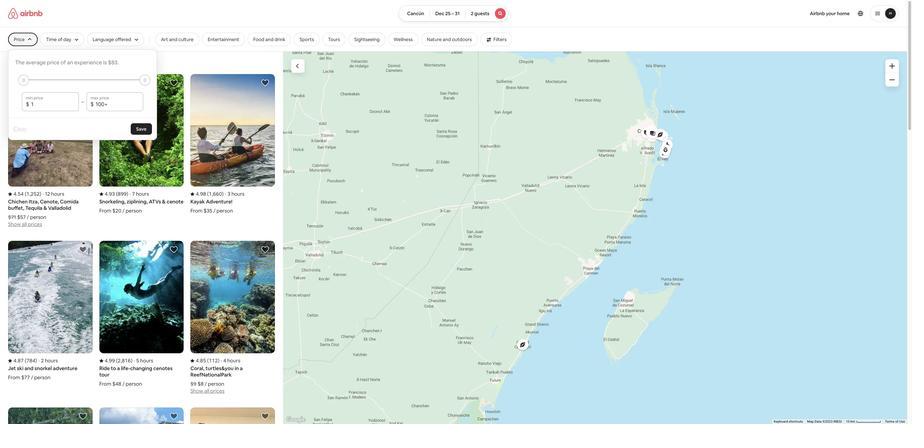 Task type: vqa. For each thing, say whether or not it's contained in the screenshot.


Task type: locate. For each thing, give the bounding box(es) containing it.
from down kayak at the left of page
[[191, 208, 203, 214]]

/ right $20
[[122, 208, 125, 214]]

1 horizontal spatial &
[[162, 199, 166, 205]]

hours up in
[[227, 358, 241, 364]]

hours for 4 hours
[[227, 358, 241, 364]]

hours inside kayak adventure! group
[[232, 191, 245, 197]]

1 $ from the left
[[26, 101, 29, 108]]

0 horizontal spatial 2
[[41, 358, 44, 364]]

show inside chichen itza, cenote, comida buffet, tequila & valladolid $71 $57 / person show all prices
[[8, 221, 21, 228]]

3
[[228, 191, 230, 197]]

add to wishlist image
[[79, 79, 87, 87], [79, 246, 87, 254], [170, 246, 178, 254], [261, 246, 269, 254], [79, 413, 87, 421], [261, 413, 269, 421]]

1 vertical spatial of
[[896, 420, 899, 424]]

nature
[[427, 36, 442, 42]]

and right nature
[[443, 36, 451, 42]]

None search field
[[399, 5, 509, 22]]

/ right $77
[[31, 375, 33, 381]]

1 vertical spatial prices
[[210, 388, 225, 395]]

1 horizontal spatial 2
[[471, 10, 474, 17]]

hours inside coral, turtles&you in a reefnationalpark "group"
[[227, 358, 241, 364]]

show all prices button
[[8, 221, 42, 228], [191, 388, 225, 395]]

Entertainment button
[[202, 33, 245, 46]]

/ right $57
[[27, 214, 29, 221]]

· inside snorkeling, ziplining, atvs & cenote group
[[130, 191, 131, 197]]

Food and drink button
[[248, 33, 291, 46]]

0 vertical spatial 2
[[471, 10, 474, 17]]

0 vertical spatial show
[[8, 221, 21, 228]]

and left "drink"
[[265, 36, 274, 42]]

hours right 5
[[140, 358, 153, 364]]

google image
[[285, 416, 307, 424]]

and down '(784)'
[[25, 366, 33, 372]]

add to wishlist image inside chichen itza, cenote, comida buffet, tequila & valladolid group
[[79, 79, 87, 87]]

$77
[[21, 375, 30, 381]]

4.99 out of 5 average rating,  2,816 reviews image
[[99, 358, 133, 364]]

· inside coral, turtles&you in a reefnationalpark "group"
[[221, 358, 222, 364]]

– left 31
[[452, 10, 454, 17]]

0 horizontal spatial of
[[61, 59, 66, 66]]

0 horizontal spatial $
[[26, 101, 29, 108]]

and inside "nature and outdoors" 'button'
[[443, 36, 451, 42]]

& right tequila
[[43, 205, 47, 211]]

·
[[43, 191, 44, 197], [130, 191, 131, 197], [225, 191, 226, 197], [38, 358, 40, 364], [134, 358, 135, 364], [221, 358, 222, 364]]

person
[[126, 208, 142, 214], [217, 208, 233, 214], [30, 214, 46, 221], [34, 375, 50, 381], [126, 381, 142, 388], [208, 381, 224, 388]]

$ left $ text box
[[91, 101, 94, 108]]

/ right $8
[[205, 381, 207, 388]]

0 horizontal spatial show all prices button
[[8, 221, 42, 228]]

all inside coral, turtles&you in a reefnationalpark $9 $8 / person show all prices
[[204, 388, 209, 395]]

2 inside button
[[471, 10, 474, 17]]

1 a from the left
[[117, 366, 120, 372]]

· inside jet ski and snorkel adventure group
[[38, 358, 40, 364]]

and inside art and culture button
[[169, 36, 177, 42]]

1 horizontal spatial –
[[452, 10, 454, 17]]

food and drink
[[253, 36, 286, 42]]

2 inside jet ski and snorkel adventure group
[[41, 358, 44, 364]]

add to wishlist image inside kayak adventure! group
[[261, 79, 269, 87]]

1 horizontal spatial prices
[[210, 388, 225, 395]]

of left "an"
[[61, 59, 66, 66]]

sports
[[300, 36, 314, 42]]

0 vertical spatial all
[[22, 221, 27, 228]]

Sightseeing button
[[349, 33, 386, 46]]

hours inside snorkeling, ziplining, atvs & cenote group
[[136, 191, 149, 197]]

hours right 12
[[51, 191, 64, 197]]

· left 12
[[43, 191, 44, 197]]

person inside jet ski and snorkel adventure from $77 / person
[[34, 375, 50, 381]]

· inside chichen itza, cenote, comida buffet, tequila & valladolid group
[[43, 191, 44, 197]]

all inside chichen itza, cenote, comida buffet, tequila & valladolid $71 $57 / person show all prices
[[22, 221, 27, 228]]

art and culture
[[161, 36, 194, 42]]

Tours button
[[323, 33, 346, 46]]

clear button
[[10, 122, 30, 136]]

2 left the guests
[[471, 10, 474, 17]]

and inside jet ski and snorkel adventure from $77 / person
[[25, 366, 33, 372]]

from down jet
[[8, 375, 20, 381]]

/ inside the snorkeling, ziplining, atvs & cenote from $20 / person
[[122, 208, 125, 214]]

the
[[15, 59, 25, 66]]

· 7 hours
[[130, 191, 149, 197]]

2 up 'snorkel'
[[41, 358, 44, 364]]

4.87
[[13, 358, 24, 364]]

all down the reefnationalpark in the bottom of the page
[[204, 388, 209, 395]]

· inside ride to a life-changing cenotes tour group
[[134, 358, 135, 364]]

0 vertical spatial –
[[452, 10, 454, 17]]

prices down the reefnationalpark in the bottom of the page
[[210, 388, 225, 395]]

from inside kayak adventure! from $35 / person
[[191, 208, 203, 214]]

/ right $48
[[122, 381, 125, 388]]

and right art
[[169, 36, 177, 42]]

4.99
[[105, 358, 115, 364]]

10
[[847, 420, 850, 424]]

– right $ text field
[[81, 99, 84, 105]]

hours inside ride to a life-changing cenotes tour group
[[140, 358, 153, 364]]

· for · 12 hours
[[43, 191, 44, 197]]

hours
[[51, 191, 64, 197], [136, 191, 149, 197], [232, 191, 245, 197], [45, 358, 58, 364], [140, 358, 153, 364], [227, 358, 241, 364]]

use
[[900, 420, 906, 424]]

$9
[[191, 381, 197, 388]]

& right atvs
[[162, 199, 166, 205]]

0 horizontal spatial &
[[43, 205, 47, 211]]

show all prices button down the reefnationalpark in the bottom of the page
[[191, 388, 225, 395]]

and for art
[[169, 36, 177, 42]]

$ left $ text field
[[26, 101, 29, 108]]

5
[[136, 358, 139, 364]]

0 horizontal spatial a
[[117, 366, 120, 372]]

&
[[162, 199, 166, 205], [43, 205, 47, 211]]

keyboard shortcuts
[[774, 420, 804, 424]]

chichen itza, cenote, comida buffet, tequila & valladolid $71 $57 / person show all prices
[[8, 199, 79, 228]]

–
[[452, 10, 454, 17], [81, 99, 84, 105]]

from
[[99, 208, 111, 214], [191, 208, 203, 214], [8, 375, 20, 381], [99, 381, 111, 388]]

$83.
[[108, 59, 119, 66]]

95 experiences
[[8, 60, 42, 66]]

1 horizontal spatial $
[[91, 101, 94, 108]]

4.87 out of 5 average rating,  784 reviews image
[[8, 358, 37, 364]]

terms of use link
[[886, 420, 906, 424]]

/ right the $35
[[213, 208, 216, 214]]

hours for 3 hours
[[232, 191, 245, 197]]

cenote,
[[40, 199, 59, 205]]

from left $20
[[99, 208, 111, 214]]

Wellness button
[[388, 33, 419, 46]]

· right '(784)'
[[38, 358, 40, 364]]

ski
[[17, 366, 23, 372]]

1 vertical spatial 2
[[41, 358, 44, 364]]

0 horizontal spatial all
[[22, 221, 27, 228]]

and for food
[[265, 36, 274, 42]]

map
[[808, 420, 814, 424]]

12
[[45, 191, 50, 197]]

hours for 12 hours
[[51, 191, 64, 197]]

· for · 3 hours
[[225, 191, 226, 197]]

· left 7
[[130, 191, 131, 197]]

hours right 7
[[136, 191, 149, 197]]

km
[[851, 420, 856, 424]]

hours inside chichen itza, cenote, comida buffet, tequila & valladolid group
[[51, 191, 64, 197]]

person down adventure!
[[217, 208, 233, 214]]

from down tour
[[99, 381, 111, 388]]

4.54 out of 5 average rating,  1,252 reviews image
[[8, 191, 41, 197]]

1 horizontal spatial show
[[191, 388, 203, 395]]

(784)
[[25, 358, 37, 364]]

1 horizontal spatial of
[[896, 420, 899, 424]]

/ inside coral, turtles&you in a reefnationalpark $9 $8 / person show all prices
[[205, 381, 207, 388]]

and inside food and drink 'button'
[[265, 36, 274, 42]]

prices down tequila
[[28, 221, 42, 228]]

prices inside coral, turtles&you in a reefnationalpark $9 $8 / person show all prices
[[210, 388, 225, 395]]

life-
[[121, 366, 130, 372]]

Nature and outdoors button
[[421, 33, 478, 46]]

is
[[103, 59, 107, 66]]

cenote
[[167, 199, 184, 205]]

and for nature
[[443, 36, 451, 42]]

map data ©2023 inegi
[[808, 420, 842, 424]]

snorkeling, ziplining, atvs & cenote group
[[99, 74, 184, 214]]

0 horizontal spatial prices
[[28, 221, 42, 228]]

2 $ from the left
[[91, 101, 94, 108]]

(1,252)
[[25, 191, 41, 197]]

2 a from the left
[[240, 366, 243, 372]]

dec 25 – 31
[[436, 10, 460, 17]]

0 horizontal spatial show
[[8, 221, 21, 228]]

person inside the snorkeling, ziplining, atvs & cenote from $20 / person
[[126, 208, 142, 214]]

kayak adventure! group
[[191, 74, 275, 214]]

4.98 (1,660)
[[196, 191, 224, 197]]

person down ziplining,
[[126, 208, 142, 214]]

show all prices button inside chichen itza, cenote, comida buffet, tequila & valladolid group
[[8, 221, 42, 228]]

· 4 hours
[[221, 358, 241, 364]]

data
[[815, 420, 822, 424]]

· left 3
[[225, 191, 226, 197]]

show inside coral, turtles&you in a reefnationalpark $9 $8 / person show all prices
[[191, 388, 203, 395]]

0 vertical spatial prices
[[28, 221, 42, 228]]

· inside kayak adventure! group
[[225, 191, 226, 197]]

show all prices button down tequila
[[8, 221, 42, 228]]

hours for 2 hours
[[45, 358, 58, 364]]

person inside chichen itza, cenote, comida buffet, tequila & valladolid $71 $57 / person show all prices
[[30, 214, 46, 221]]

0 vertical spatial show all prices button
[[8, 221, 42, 228]]

person inside ride to a life-changing cenotes tour from $48 / person
[[126, 381, 142, 388]]

1 horizontal spatial show all prices button
[[191, 388, 225, 395]]

chichen itza, cenote, comida buffet, tequila & valladolid group
[[8, 74, 93, 228]]

zoom in image
[[890, 63, 895, 69]]

add to wishlist image
[[170, 79, 178, 87], [261, 79, 269, 87], [170, 413, 178, 421]]

hours right 3
[[232, 191, 245, 197]]

coral,
[[191, 366, 205, 372]]

person down tequila
[[30, 214, 46, 221]]

· 2 hours
[[38, 358, 58, 364]]

$35
[[204, 208, 212, 214]]

sightseeing
[[354, 36, 380, 42]]

average
[[26, 59, 46, 66]]

all down $57
[[22, 221, 27, 228]]

add to wishlist image inside snorkeling, ziplining, atvs & cenote group
[[170, 79, 178, 87]]

0 horizontal spatial –
[[81, 99, 84, 105]]

tours
[[328, 36, 340, 42]]

a right to
[[117, 366, 120, 372]]

4.93 (899)
[[105, 191, 128, 197]]

add to wishlist image for 3 hours
[[261, 79, 269, 87]]

$57
[[17, 214, 26, 221]]

add to wishlist image inside coral, turtles&you in a reefnationalpark "group"
[[261, 246, 269, 254]]

of left use
[[896, 420, 899, 424]]

$8
[[198, 381, 204, 388]]

4
[[223, 358, 226, 364]]

1 vertical spatial all
[[204, 388, 209, 395]]

jet ski and snorkel adventure group
[[8, 241, 93, 381]]

and
[[169, 36, 177, 42], [265, 36, 274, 42], [443, 36, 451, 42], [25, 366, 33, 372]]

all
[[22, 221, 27, 228], [204, 388, 209, 395]]

$ for $ text field
[[26, 101, 29, 108]]

hours up 'snorkel'
[[45, 358, 58, 364]]

· left 5
[[134, 358, 135, 364]]

show all prices button inside coral, turtles&you in a reefnationalpark "group"
[[191, 388, 225, 395]]

show down the $9
[[191, 388, 203, 395]]

· 12 hours
[[43, 191, 64, 197]]

experience
[[74, 59, 102, 66]]

Art and culture button
[[155, 33, 199, 46]]

1 vertical spatial show
[[191, 388, 203, 395]]

4.85
[[196, 358, 206, 364]]

©2023
[[823, 420, 833, 424]]

· left 4
[[221, 358, 222, 364]]

person right $48
[[126, 381, 142, 388]]

1 vertical spatial show all prices button
[[191, 388, 225, 395]]

a right in
[[240, 366, 243, 372]]

reefnationalpark
[[191, 372, 232, 378]]

1 horizontal spatial all
[[204, 388, 209, 395]]

valladolid
[[48, 205, 71, 211]]

price
[[47, 59, 60, 66]]

hours inside jet ski and snorkel adventure group
[[45, 358, 58, 364]]

show all prices button for /
[[8, 221, 42, 228]]

person down 'snorkel'
[[34, 375, 50, 381]]

dec
[[436, 10, 445, 17]]

show down $71
[[8, 221, 21, 228]]

person down the reefnationalpark in the bottom of the page
[[208, 381, 224, 388]]

from inside the snorkeling, ziplining, atvs & cenote from $20 / person
[[99, 208, 111, 214]]

1 horizontal spatial a
[[240, 366, 243, 372]]



Task type: describe. For each thing, give the bounding box(es) containing it.
& inside chichen itza, cenote, comida buffet, tequila & valladolid $71 $57 / person show all prices
[[43, 205, 47, 211]]

2 guests
[[471, 10, 490, 17]]

terms of use
[[886, 420, 906, 424]]

drink
[[275, 36, 286, 42]]

ride
[[99, 366, 110, 372]]

add to wishlist image for 4 hours
[[261, 246, 269, 254]]

0 vertical spatial of
[[61, 59, 66, 66]]

Sports button
[[294, 33, 320, 46]]

prices inside chichen itza, cenote, comida buffet, tequila & valladolid $71 $57 / person show all prices
[[28, 221, 42, 228]]

25
[[446, 10, 451, 17]]

4.54 (1,252)
[[13, 191, 41, 197]]

add to wishlist image for 2 hours
[[79, 246, 87, 254]]

cancún button
[[399, 5, 430, 22]]

chichen
[[8, 199, 28, 205]]

4.93
[[105, 191, 115, 197]]

(899)
[[116, 191, 128, 197]]

/ inside jet ski and snorkel adventure from $77 / person
[[31, 375, 33, 381]]

shortcuts
[[789, 420, 804, 424]]

/ inside ride to a life-changing cenotes tour from $48 / person
[[122, 381, 125, 388]]

in
[[235, 366, 239, 372]]

(112)
[[207, 358, 220, 364]]

save button
[[131, 123, 152, 135]]

4.85 out of 5 average rating,  112 reviews image
[[191, 358, 220, 364]]

2 guests button
[[465, 5, 509, 22]]

hours for 7 hours
[[136, 191, 149, 197]]

the average price of an experience is $83.
[[15, 59, 119, 66]]

cenotes
[[153, 366, 173, 372]]

outdoors
[[452, 36, 472, 42]]

kayak adventure! from $35 / person
[[191, 199, 233, 214]]

$20
[[112, 208, 121, 214]]

zoom out image
[[890, 77, 895, 83]]

4.54
[[13, 191, 24, 197]]

art
[[161, 36, 168, 42]]

add to wishlist image for 7 hours
[[170, 79, 178, 87]]

(1,660)
[[207, 191, 224, 197]]

price
[[14, 36, 25, 42]]

ziplining,
[[127, 199, 148, 205]]

none search field containing cancún
[[399, 5, 509, 22]]

save
[[136, 126, 147, 132]]

4.99 (2,816)
[[105, 358, 133, 364]]

· 5 hours
[[134, 358, 153, 364]]

31
[[455, 10, 460, 17]]

cancún
[[407, 10, 424, 17]]

a inside coral, turtles&you in a reefnationalpark $9 $8 / person show all prices
[[240, 366, 243, 372]]

jet
[[8, 366, 16, 372]]

inegi
[[834, 420, 842, 424]]

clear
[[13, 125, 27, 133]]

tour
[[99, 372, 109, 378]]

adventure!
[[206, 199, 233, 205]]

4.87 (784)
[[13, 358, 37, 364]]

atvs
[[149, 199, 161, 205]]

guests
[[475, 10, 490, 17]]

· for · 4 hours
[[221, 358, 222, 364]]

ride to a life-changing cenotes tour group
[[99, 241, 184, 388]]

person inside kayak adventure! from $35 / person
[[217, 208, 233, 214]]

jet ski and snorkel adventure from $77 / person
[[8, 366, 77, 381]]

4.98
[[196, 191, 206, 197]]

$ text field
[[96, 101, 139, 108]]

dec 25 – 31 button
[[430, 5, 466, 22]]

· for · 2 hours
[[38, 358, 40, 364]]

– inside "button"
[[452, 10, 454, 17]]

buffet,
[[8, 205, 24, 211]]

profile element
[[517, 0, 900, 27]]

turtles&you
[[206, 366, 234, 372]]

to
[[111, 366, 116, 372]]

$ text field
[[31, 101, 75, 108]]

google map
showing 20 experiences. region
[[283, 51, 908, 424]]

4.93 out of 5 average rating,  899 reviews image
[[99, 191, 128, 197]]

7
[[132, 191, 135, 197]]

$ for $ text box
[[91, 101, 94, 108]]

coral, turtles&you in a reefnationalpark $9 $8 / person show all prices
[[191, 366, 243, 395]]

price button
[[8, 33, 38, 46]]

hours for 5 hours
[[140, 358, 153, 364]]

4.98 out of 5 average rating,  1,660 reviews image
[[191, 191, 224, 197]]

itza,
[[29, 199, 39, 205]]

terms
[[886, 420, 895, 424]]

a inside ride to a life-changing cenotes tour from $48 / person
[[117, 366, 120, 372]]

· for · 5 hours
[[134, 358, 135, 364]]

wellness
[[394, 36, 413, 42]]

/ inside chichen itza, cenote, comida buffet, tequila & valladolid $71 $57 / person show all prices
[[27, 214, 29, 221]]

add to wishlist image for 12 hours
[[79, 79, 87, 87]]

& inside the snorkeling, ziplining, atvs & cenote from $20 / person
[[162, 199, 166, 205]]

nature and outdoors
[[427, 36, 472, 42]]

ride to a life-changing cenotes tour from $48 / person
[[99, 366, 173, 388]]

snorkeling, ziplining, atvs & cenote from $20 / person
[[99, 199, 184, 214]]

person inside coral, turtles&you in a reefnationalpark $9 $8 / person show all prices
[[208, 381, 224, 388]]

entertainment
[[208, 36, 239, 42]]

/ inside kayak adventure! from $35 / person
[[213, 208, 216, 214]]

add to wishlist image for 5 hours
[[170, 246, 178, 254]]

snorkeling,
[[99, 199, 126, 205]]

culture
[[178, 36, 194, 42]]

$48
[[112, 381, 121, 388]]

keyboard shortcuts button
[[774, 420, 804, 424]]

· for · 7 hours
[[130, 191, 131, 197]]

(2,816)
[[116, 358, 133, 364]]

keyboard
[[774, 420, 788, 424]]

coral, turtles&you in a reefnationalpark group
[[191, 241, 275, 395]]

food
[[253, 36, 264, 42]]

from inside ride to a life-changing cenotes tour from $48 / person
[[99, 381, 111, 388]]

show all prices button for all
[[191, 388, 225, 395]]

10 km button
[[845, 420, 884, 424]]

1 vertical spatial –
[[81, 99, 84, 105]]

changing
[[130, 366, 152, 372]]

from inside jet ski and snorkel adventure from $77 / person
[[8, 375, 20, 381]]



